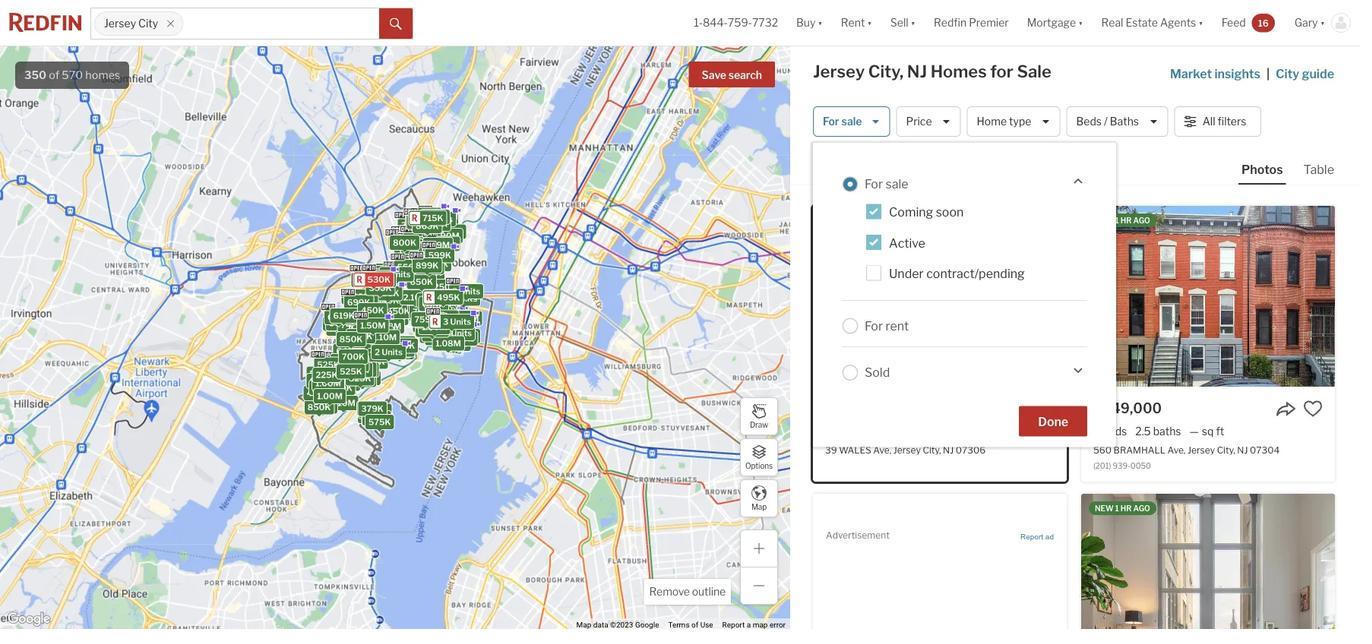 Task type: locate. For each thing, give the bounding box(es) containing it.
1.15m up 1.28m
[[363, 300, 387, 310]]

save search
[[702, 69, 762, 82]]

660k down 535k
[[346, 365, 369, 375]]

589k up '450k'
[[352, 292, 375, 302]]

325k down 280k
[[405, 270, 427, 280]]

0 horizontal spatial 550k
[[329, 383, 352, 393]]

1 vertical spatial 1.25m
[[359, 318, 383, 328]]

jersey inside the 560 bramhall ave, jersey city, nj 07304 (201) 939-0050
[[1188, 444, 1215, 455]]

3 ▾ from the left
[[911, 16, 916, 29]]

2 475k from the left
[[337, 317, 359, 327]]

639k down 2.75m
[[425, 323, 448, 333]]

1-844-759-7732 link
[[694, 16, 778, 29]]

1 vertical spatial 599k
[[337, 362, 360, 372]]

2
[[414, 210, 419, 220], [427, 216, 433, 226], [410, 217, 415, 227], [435, 227, 441, 237], [392, 238, 397, 248], [429, 239, 434, 249], [397, 243, 403, 253], [419, 259, 424, 268], [376, 266, 382, 276], [356, 274, 361, 283], [449, 294, 455, 304], [427, 295, 432, 305], [414, 298, 420, 308], [359, 300, 364, 310], [414, 314, 420, 324], [444, 319, 449, 328], [373, 319, 378, 329], [369, 322, 374, 332], [421, 322, 426, 332], [419, 325, 424, 335], [351, 327, 356, 337], [444, 328, 449, 338], [436, 333, 441, 342], [356, 333, 361, 343], [428, 333, 433, 343], [447, 334, 452, 344], [440, 339, 445, 349], [384, 345, 389, 355], [375, 347, 380, 357], [361, 411, 366, 421]]

1.35m
[[422, 304, 447, 314], [374, 319, 399, 329]]

0 vertical spatial 1.60m
[[427, 300, 452, 310]]

1 vertical spatial 250k
[[351, 314, 373, 324]]

950k down 1.06m
[[416, 254, 439, 264]]

price button
[[896, 106, 961, 137]]

530k
[[368, 275, 391, 284]]

560
[[1094, 444, 1112, 455]]

0 horizontal spatial 1.60m
[[334, 356, 359, 366]]

sell ▾ button
[[881, 0, 925, 46]]

649k up 805k
[[336, 346, 359, 356]]

1 vertical spatial 900k
[[329, 318, 352, 328]]

725k
[[425, 300, 447, 310]]

550k down 559k
[[329, 383, 352, 393]]

jersey left remove jersey city "icon"
[[104, 17, 136, 30]]

325k
[[405, 270, 427, 280], [349, 373, 371, 383]]

5 ▾ from the left
[[1199, 16, 1204, 29]]

480k up the 989k
[[361, 308, 384, 318]]

579k up 415k
[[353, 365, 376, 375]]

825k up 415k
[[341, 361, 363, 371]]

new 1 hr ago for 'photo of 50 dey st unit 440, jersey city, nj 07306'
[[1095, 504, 1150, 513]]

ad
[[1046, 532, 1054, 541]]

(201)
[[1094, 461, 1111, 470]]

1.25m down "760k"
[[423, 232, 448, 242]]

photos
[[1242, 162, 1283, 177]]

0 vertical spatial for sale
[[823, 115, 862, 128]]

city, inside the 560 bramhall ave, jersey city, nj 07304 (201) 939-0050
[[1217, 444, 1236, 455]]

2 favorite button checkbox from the left
[[1303, 399, 1323, 419]]

850k down 444k
[[426, 229, 449, 239]]

579k down 979k
[[351, 302, 374, 312]]

0 vertical spatial sale
[[842, 115, 862, 128]]

575k down 969k
[[347, 345, 369, 355]]

1.87m
[[443, 320, 467, 330]]

599k down 789k
[[320, 377, 343, 386]]

▾ right sell
[[911, 16, 916, 29]]

1.19m
[[426, 240, 450, 250]]

350k up 2.75m
[[420, 298, 443, 308]]

feed
[[1222, 16, 1246, 29]]

1.40m up '14 units' in the left bottom of the page
[[447, 315, 472, 325]]

0 vertical spatial 550k
[[397, 262, 420, 272]]

0 vertical spatial 589k
[[352, 292, 375, 302]]

None search field
[[184, 8, 379, 39]]

city, left 07306
[[923, 444, 941, 455]]

479k down 399k
[[362, 357, 385, 367]]

new
[[1095, 216, 1114, 225], [1095, 504, 1114, 513]]

0 horizontal spatial city,
[[868, 61, 904, 82]]

0 vertical spatial for
[[823, 115, 839, 128]]

city left remove jersey city "icon"
[[138, 17, 158, 30]]

1.25m down the 285k
[[359, 318, 383, 328]]

1.40m up '1.69m'
[[421, 295, 446, 304]]

units
[[421, 210, 442, 220], [432, 214, 453, 224], [434, 216, 455, 226], [417, 217, 438, 227], [408, 220, 429, 230], [442, 227, 463, 237], [399, 238, 420, 248], [436, 239, 457, 249], [404, 243, 425, 253], [426, 259, 447, 268], [383, 266, 404, 276], [390, 269, 411, 279], [363, 274, 384, 283], [457, 286, 478, 296], [459, 287, 480, 296], [352, 292, 373, 302], [456, 294, 477, 304], [434, 295, 455, 305], [421, 298, 442, 308], [355, 299, 376, 309], [366, 300, 387, 310], [416, 302, 437, 311], [431, 310, 452, 320], [443, 313, 464, 323], [421, 314, 442, 324], [450, 317, 471, 327], [451, 319, 472, 328], [380, 319, 400, 329], [376, 322, 397, 332], [428, 322, 449, 332], [426, 325, 447, 335], [358, 327, 378, 337], [451, 328, 472, 338], [362, 329, 383, 339], [450, 329, 471, 339], [456, 332, 477, 341], [443, 333, 464, 342], [363, 333, 383, 343], [435, 333, 456, 343], [454, 334, 475, 344], [447, 339, 468, 349], [391, 345, 412, 355], [382, 347, 403, 357], [368, 411, 389, 421]]

0 horizontal spatial 589k
[[320, 384, 343, 394]]

gary ▾
[[1295, 16, 1325, 29]]

399k
[[365, 339, 388, 349]]

city right '|'
[[1276, 66, 1300, 81]]

0 horizontal spatial 1.35m
[[374, 319, 399, 329]]

1 horizontal spatial 550k
[[397, 262, 420, 272]]

for rent
[[865, 319, 909, 333]]

1 horizontal spatial 729k
[[410, 299, 433, 309]]

city
[[138, 17, 158, 30], [1276, 66, 1300, 81]]

1 vertical spatial new
[[1095, 504, 1114, 513]]

1 horizontal spatial 350k
[[420, 298, 443, 308]]

sq
[[1202, 425, 1214, 438]]

1 new from the top
[[1095, 216, 1114, 225]]

325k down 805k
[[349, 373, 371, 383]]

for sale inside button
[[823, 115, 862, 128]]

459k
[[436, 327, 459, 337]]

1 vertical spatial 1.00m
[[317, 391, 343, 401]]

0 vertical spatial 225k
[[371, 275, 393, 285]]

1 vertical spatial 225k
[[316, 370, 338, 380]]

sale left price
[[842, 115, 862, 128]]

coming soon
[[889, 205, 964, 219]]

0 vertical spatial 900k
[[412, 298, 435, 308]]

ave, right wales
[[873, 444, 892, 455]]

nj for 560 bramhall ave, jersey city, nj 07304 (201) 939-0050
[[1237, 444, 1248, 455]]

city, down ft
[[1217, 444, 1236, 455]]

city, down sell
[[868, 61, 904, 82]]

jersey city
[[104, 17, 158, 30]]

▾ right buy
[[818, 16, 823, 29]]

929k
[[409, 217, 431, 227]]

nj inside the 560 bramhall ave, jersey city, nj 07304 (201) 939-0050
[[1237, 444, 1248, 455]]

969k
[[349, 331, 372, 341]]

0 vertical spatial 575k
[[438, 312, 460, 322]]

0 vertical spatial 479k
[[362, 357, 385, 367]]

—
[[1190, 425, 1199, 438]]

4 ▾ from the left
[[1078, 16, 1083, 29]]

749k
[[419, 315, 442, 325], [341, 320, 363, 330], [357, 339, 379, 348], [329, 361, 352, 371]]

2.75m
[[423, 309, 448, 319]]

1 favorite button checkbox from the left
[[1035, 399, 1055, 419]]

4
[[449, 286, 455, 296], [423, 310, 429, 320], [436, 313, 442, 323], [354, 329, 360, 339]]

825k down 560k
[[376, 316, 398, 326]]

buy ▾ button
[[787, 0, 832, 46]]

479k
[[362, 357, 385, 367], [314, 385, 336, 395]]

5
[[1094, 425, 1101, 438]]

0 vertical spatial 649k
[[336, 346, 359, 356]]

1 horizontal spatial 250k
[[434, 282, 456, 292]]

2 vertical spatial 1.20m
[[419, 308, 444, 318]]

nj for 39 wales ave, jersey city, nj 07306
[[943, 444, 954, 455]]

660k
[[419, 257, 442, 267], [346, 365, 369, 375]]

under contract/pending
[[889, 266, 1025, 281]]

sale up coming at right top
[[886, 177, 909, 192]]

1.35m up 676k
[[374, 319, 399, 329]]

save search button
[[689, 62, 775, 87]]

1 vertical spatial sale
[[886, 177, 909, 192]]

0 horizontal spatial for sale
[[823, 115, 862, 128]]

0 vertical spatial 250k
[[434, 282, 456, 292]]

1.40m up 560k
[[397, 292, 422, 302]]

1 horizontal spatial 1.25m
[[423, 232, 448, 242]]

for inside button
[[823, 115, 839, 128]]

new 1 hr ago
[[1095, 216, 1150, 225], [1095, 504, 1150, 513]]

2.5 baths
[[1136, 425, 1181, 438]]

589k down 559k
[[320, 384, 343, 394]]

900k up 969k
[[329, 318, 352, 328]]

1.40m
[[397, 292, 422, 302], [421, 295, 446, 304], [445, 313, 471, 323], [447, 315, 472, 325]]

350k down 969k
[[347, 344, 370, 354]]

2 horizontal spatial 850k
[[426, 229, 449, 239]]

1 ▾ from the left
[[818, 16, 823, 29]]

submit search image
[[390, 18, 402, 30]]

850k
[[426, 229, 449, 239], [340, 334, 363, 344], [308, 403, 331, 412]]

599k up 415k
[[337, 362, 360, 372]]

▾ for rent ▾
[[867, 16, 872, 29]]

0 horizontal spatial 660k
[[346, 365, 369, 375]]

1 horizontal spatial for sale
[[865, 177, 909, 192]]

sell ▾ button
[[891, 0, 916, 46]]

1 vertical spatial 875k
[[364, 408, 387, 418]]

photo of 50 dey st unit 440, jersey city, nj 07306 image
[[1081, 494, 1335, 629]]

1.25m
[[423, 232, 448, 242], [359, 318, 383, 328]]

all filters button
[[1175, 106, 1261, 137]]

0 vertical spatial 729k
[[410, 299, 433, 309]]

950k up the '2.08m'
[[421, 299, 444, 309]]

525k
[[424, 307, 447, 317], [317, 360, 340, 370], [340, 367, 362, 376]]

559k
[[326, 369, 349, 378]]

0 horizontal spatial favorite button checkbox
[[1035, 399, 1055, 419]]

1 vertical spatial 660k
[[346, 365, 369, 375]]

850k down 299k
[[308, 403, 331, 412]]

869k
[[416, 221, 439, 231]]

0 horizontal spatial 975k
[[354, 275, 377, 285]]

1 vertical spatial 975k
[[411, 297, 433, 307]]

1.15m up '14 units' in the left bottom of the page
[[453, 313, 477, 323]]

819k
[[416, 221, 438, 231]]

949k down 1.05m
[[406, 249, 429, 259]]

dialog containing for sale
[[813, 143, 1116, 447]]

favorite button checkbox
[[1035, 399, 1055, 419], [1303, 399, 1323, 419]]

gary
[[1295, 16, 1318, 29]]

850k down 349k
[[340, 334, 363, 344]]

1.40m up 459k
[[445, 313, 471, 323]]

▾ for sell ▾
[[911, 16, 916, 29]]

dialog
[[813, 143, 1116, 447]]

0 horizontal spatial 729k
[[357, 329, 379, 339]]

▾ right gary
[[1320, 16, 1325, 29]]

ago
[[917, 216, 934, 225], [1134, 216, 1150, 225], [1134, 504, 1150, 513]]

2 new from the top
[[1095, 504, 1114, 513]]

home type button
[[967, 106, 1061, 137]]

1 horizontal spatial favorite button checkbox
[[1303, 399, 1323, 419]]

jersey right wales
[[894, 444, 921, 455]]

1 vertical spatial 350k
[[347, 344, 370, 354]]

2 new 1 hr ago from the top
[[1095, 504, 1150, 513]]

sell ▾
[[891, 16, 916, 29]]

jersey city, nj homes for sale
[[813, 61, 1052, 82]]

520k
[[326, 319, 349, 329]]

550k
[[397, 262, 420, 272], [329, 383, 352, 393]]

575k down 379k
[[369, 417, 391, 427]]

550k down 1.06m
[[397, 262, 420, 272]]

▾ right "agents"
[[1199, 16, 1204, 29]]

▾ for buy ▾
[[818, 16, 823, 29]]

425k
[[390, 271, 412, 281], [373, 282, 395, 292], [423, 293, 446, 303], [362, 406, 384, 416]]

0 vertical spatial 1.15m
[[363, 300, 387, 310]]

07304
[[1250, 444, 1280, 455]]

2 ave, from the left
[[1168, 444, 1186, 455]]

0 horizontal spatial 639k
[[351, 318, 374, 328]]

ago for photo of 560 bramhall ave, jersey city, nj 07304
[[1134, 216, 1150, 225]]

0 horizontal spatial 250k
[[351, 314, 373, 324]]

0 vertical spatial new 1 hr ago
[[1095, 216, 1150, 225]]

0 vertical spatial 485k
[[367, 271, 390, 281]]

nj left 07306
[[943, 444, 954, 455]]

ave, for bramhall
[[1168, 444, 1186, 455]]

2 horizontal spatial nj
[[1237, 444, 1248, 455]]

1 ave, from the left
[[873, 444, 892, 455]]

ave, inside the 560 bramhall ave, jersey city, nj 07304 (201) 939-0050
[[1168, 444, 1186, 455]]

1 horizontal spatial 325k
[[405, 270, 427, 280]]

1 new 1 hr ago from the top
[[1095, 216, 1150, 225]]

new for 'photo of 50 dey st unit 440, jersey city, nj 07306'
[[1095, 504, 1114, 513]]

nj left homes
[[907, 61, 927, 82]]

639k up 969k
[[351, 318, 374, 328]]

sale inside button
[[842, 115, 862, 128]]

table button
[[1301, 161, 1338, 183]]

1 horizontal spatial ave,
[[1168, 444, 1186, 455]]

1 vertical spatial city
[[1276, 66, 1300, 81]]

1 vertical spatial 1.15m
[[453, 313, 477, 323]]

649k down 805k
[[355, 373, 378, 383]]

599k down 1.19m
[[428, 251, 451, 260]]

map region
[[0, 0, 918, 629]]

1 horizontal spatial city,
[[923, 444, 941, 455]]

1.35m up the '2.08m'
[[422, 304, 447, 314]]

1 horizontal spatial nj
[[943, 444, 954, 455]]

1 vertical spatial new 1 hr ago
[[1095, 504, 1150, 513]]

report ad
[[1021, 532, 1054, 541]]

5 beds
[[1094, 425, 1127, 438]]

750k
[[369, 324, 392, 333], [347, 335, 369, 345], [386, 345, 408, 355], [325, 383, 348, 393]]

1 475k from the left
[[336, 316, 358, 326]]

6 ▾ from the left
[[1320, 16, 1325, 29]]

575k up 459k
[[438, 312, 460, 322]]

2.10m up 588k
[[403, 293, 428, 303]]

0 vertical spatial 1.20m
[[410, 244, 435, 254]]

▾
[[818, 16, 823, 29], [867, 16, 872, 29], [911, 16, 916, 29], [1078, 16, 1083, 29], [1199, 16, 1204, 29], [1320, 16, 1325, 29]]

0 horizontal spatial ave,
[[873, 444, 892, 455]]

535k
[[341, 353, 364, 362]]

1.10m
[[401, 268, 425, 278], [374, 296, 398, 306], [417, 306, 441, 316], [432, 313, 456, 322], [382, 313, 406, 323], [455, 313, 479, 323], [373, 333, 397, 342], [332, 398, 355, 408]]

935k
[[388, 347, 411, 357]]

950k
[[422, 246, 445, 256], [416, 254, 439, 264], [421, 299, 444, 309]]

529k
[[310, 369, 332, 379]]

350k
[[420, 298, 443, 308], [347, 344, 370, 354]]

1 horizontal spatial sale
[[886, 177, 909, 192]]

draw
[[750, 420, 768, 430]]

city,
[[868, 61, 904, 82], [923, 444, 941, 455], [1217, 444, 1236, 455]]

0 horizontal spatial 225k
[[316, 370, 338, 380]]

sale inside dialog
[[886, 177, 909, 192]]

1 vertical spatial 850k
[[340, 334, 363, 344]]

2.10m down 1.05m
[[411, 248, 436, 258]]

beds
[[1103, 425, 1127, 438]]

2.00m
[[436, 334, 463, 344]]

all
[[1203, 115, 1216, 128]]

▾ right rent
[[867, 16, 872, 29]]

mortgage
[[1027, 16, 1076, 29]]

1 horizontal spatial 975k
[[411, 297, 433, 307]]

999k
[[424, 212, 447, 222], [426, 221, 449, 231], [397, 235, 420, 245], [419, 268, 442, 278], [392, 291, 415, 301], [429, 308, 452, 317], [429, 313, 452, 323]]

▾ right mortgage
[[1078, 16, 1083, 29]]

715k
[[423, 213, 443, 223]]

hr for 'photo of 50 dey st unit 440, jersey city, nj 07306'
[[1121, 504, 1132, 513]]

1 horizontal spatial city
[[1276, 66, 1300, 81]]

options
[[745, 461, 773, 471]]

ave, down the baths
[[1168, 444, 1186, 455]]

new for photo of 560 bramhall ave, jersey city, nj 07304
[[1095, 216, 1114, 225]]

900k up 2.75m
[[412, 298, 435, 308]]

jersey down — sq ft
[[1188, 444, 1215, 455]]

479k down 529k
[[314, 385, 336, 395]]

1 vertical spatial 589k
[[320, 384, 343, 394]]

1 horizontal spatial 900k
[[412, 298, 435, 308]]

989k
[[362, 322, 385, 332]]

nj left 07304
[[1237, 444, 1248, 455]]

1 vertical spatial for sale
[[865, 177, 909, 192]]

660k down 1.19m
[[419, 257, 442, 267]]

mortgage ▾ button
[[1018, 0, 1092, 46]]

2 ▾ from the left
[[867, 16, 872, 29]]



Task type: describe. For each thing, give the bounding box(es) containing it.
375k
[[366, 414, 388, 423]]

1 vertical spatial 600k
[[350, 365, 373, 375]]

mortgage ▾ button
[[1027, 0, 1083, 46]]

1 vertical spatial 649k
[[355, 373, 378, 383]]

699k up 619k
[[347, 298, 370, 307]]

350 of 570 homes
[[24, 68, 120, 82]]

remove outline
[[649, 586, 726, 598]]

699k down 249k
[[376, 288, 399, 298]]

estate
[[1126, 16, 1158, 29]]

0 vertical spatial 325k
[[405, 270, 427, 280]]

google image
[[4, 609, 54, 629]]

buy ▾
[[797, 16, 823, 29]]

549k
[[368, 273, 391, 283]]

950k down 785k
[[422, 246, 445, 256]]

1 horizontal spatial 1.35m
[[422, 304, 447, 314]]

1 horizontal spatial 589k
[[352, 292, 375, 302]]

0 horizontal spatial 485k
[[367, 271, 390, 281]]

949k down 355k
[[376, 296, 399, 306]]

1 vertical spatial 479k
[[314, 385, 336, 395]]

buy ▾ button
[[797, 0, 823, 46]]

0 vertical spatial 500k
[[346, 313, 369, 323]]

2 vertical spatial 600k
[[334, 379, 357, 389]]

380k
[[391, 269, 414, 279]]

draw button
[[740, 397, 778, 435]]

soon
[[936, 205, 964, 219]]

1 vertical spatial 1.30m
[[428, 308, 453, 318]]

540k
[[367, 416, 390, 426]]

rent ▾
[[841, 16, 872, 29]]

wales
[[839, 444, 871, 455]]

0 vertical spatial 1.00m
[[316, 379, 341, 389]]

city, for 39
[[923, 444, 941, 455]]

7732
[[752, 16, 778, 29]]

1 vertical spatial 1.20m
[[366, 285, 391, 295]]

355k
[[369, 283, 392, 293]]

2 horizontal spatial 525k
[[424, 307, 447, 317]]

1 horizontal spatial 850k
[[340, 334, 363, 344]]

advertisement
[[826, 530, 890, 541]]

2 vertical spatial 575k
[[369, 417, 391, 427]]

redfin
[[868, 216, 897, 225]]

39
[[825, 444, 837, 455]]

city, for 560
[[1217, 444, 1236, 455]]

0 vertical spatial 2.10m
[[411, 248, 436, 258]]

photo of 39 wales ave, jersey city, nj 07306 image
[[813, 206, 1067, 387]]

buy
[[797, 16, 816, 29]]

done
[[1038, 414, 1069, 429]]

1 vertical spatial 1.08m
[[376, 321, 401, 331]]

1 vertical spatial 575k
[[347, 345, 369, 355]]

249k
[[371, 275, 394, 285]]

1 vertical spatial 500k
[[365, 406, 389, 416]]

1 vertical spatial 825k
[[341, 361, 363, 371]]

1 horizontal spatial 825k
[[376, 316, 398, 326]]

949k down 1.06m
[[417, 255, 440, 265]]

699k down 710k
[[368, 340, 391, 349]]

for sale button
[[813, 106, 890, 137]]

beds
[[1076, 115, 1102, 128]]

favorite button image
[[1035, 399, 1055, 419]]

1.69m
[[429, 306, 454, 316]]

789k
[[320, 360, 343, 369]]

676k
[[370, 330, 393, 340]]

699k down 969k
[[346, 342, 369, 352]]

market insights link
[[1170, 49, 1261, 83]]

2 vertical spatial for
[[865, 319, 883, 333]]

|
[[1267, 66, 1270, 81]]

▾ for mortgage ▾
[[1078, 16, 1083, 29]]

▾ for gary ▾
[[1320, 16, 1325, 29]]

market
[[1170, 66, 1212, 81]]

949k down 1.19m
[[418, 262, 441, 272]]

done button
[[1019, 406, 1088, 436]]

1 for 'photo of 50 dey st unit 440, jersey city, nj 07306'
[[1115, 504, 1119, 513]]

1.04m
[[453, 287, 479, 297]]

listed by redfin 1 hr ago
[[827, 216, 934, 225]]

0 vertical spatial 975k
[[354, 275, 377, 285]]

844-
[[703, 16, 728, 29]]

0 vertical spatial 1.30m
[[404, 245, 429, 255]]

beds / baths
[[1076, 115, 1139, 128]]

07306
[[956, 444, 986, 455]]

2.08m
[[418, 316, 445, 326]]

0 vertical spatial 579k
[[351, 302, 374, 312]]

filters
[[1218, 115, 1247, 128]]

1 vertical spatial 550k
[[329, 383, 352, 393]]

1 for photo of 560 bramhall ave, jersey city, nj 07304
[[1115, 216, 1119, 225]]

350
[[24, 68, 47, 82]]

0 horizontal spatial 900k
[[329, 318, 352, 328]]

480k up 870k
[[365, 302, 388, 312]]

search
[[729, 69, 762, 82]]

report
[[1021, 532, 1044, 541]]

305k
[[418, 220, 441, 230]]

1 vertical spatial 1.35m
[[374, 319, 399, 329]]

280k
[[419, 253, 442, 263]]

for
[[990, 61, 1014, 82]]

report ad button
[[1021, 532, 1054, 544]]

1 vertical spatial 325k
[[349, 373, 371, 383]]

610k
[[369, 329, 390, 339]]

0 vertical spatial 1.08m
[[417, 262, 442, 272]]

895k
[[425, 259, 448, 269]]

0 horizontal spatial 1.25m
[[359, 318, 383, 328]]

215k
[[374, 274, 395, 284]]

1 horizontal spatial 660k
[[419, 257, 442, 267]]

0 vertical spatial 600k
[[412, 309, 436, 319]]

ave, for wales
[[873, 444, 892, 455]]

— sq ft
[[1190, 425, 1224, 438]]

1 horizontal spatial 225k
[[371, 275, 393, 285]]

930k
[[425, 329, 448, 339]]

1 horizontal spatial 525k
[[340, 367, 362, 376]]

0 vertical spatial 350k
[[420, 298, 443, 308]]

rent
[[841, 16, 865, 29]]

0 vertical spatial 850k
[[426, 229, 449, 239]]

new 1 hr ago for photo of 560 bramhall ave, jersey city, nj 07304
[[1095, 216, 1150, 225]]

0 vertical spatial 599k
[[428, 251, 451, 260]]

contract/pending
[[926, 266, 1025, 281]]

photo of 560 bramhall ave, jersey city, nj 07304 image
[[1081, 206, 1335, 387]]

listed
[[827, 216, 855, 225]]

39 wales ave, jersey city, nj 07306
[[825, 444, 986, 455]]

1 vertical spatial 1.60m
[[334, 356, 359, 366]]

2 vertical spatial 599k
[[320, 377, 343, 386]]

1.39m
[[354, 336, 379, 346]]

0 vertical spatial city
[[138, 17, 158, 30]]

favorite button image
[[1303, 399, 1323, 419]]

hr for photo of 560 bramhall ave, jersey city, nj 07304
[[1121, 216, 1132, 225]]

880k
[[364, 324, 387, 334]]

1 vertical spatial 485k
[[425, 318, 448, 328]]

remove outline button
[[644, 579, 731, 605]]

of
[[49, 68, 59, 82]]

options button
[[740, 438, 778, 476]]

0 horizontal spatial 525k
[[317, 360, 340, 370]]

760k
[[420, 220, 443, 230]]

1 vertical spatial 2.10m
[[403, 293, 428, 303]]

remove jersey city image
[[166, 19, 175, 28]]

next button image
[[1040, 289, 1055, 305]]

0 horizontal spatial 1.15m
[[363, 300, 387, 310]]

1 vertical spatial 579k
[[353, 365, 376, 375]]

city guide link
[[1276, 65, 1338, 83]]

table
[[1304, 162, 1334, 177]]

redfin premier button
[[925, 0, 1018, 46]]

map button
[[740, 480, 778, 518]]

$849,000
[[1094, 400, 1162, 416]]

775k
[[317, 381, 339, 391]]

real estate agents ▾ button
[[1092, 0, 1213, 46]]

805k
[[343, 360, 366, 369]]

0 horizontal spatial nj
[[907, 61, 927, 82]]

baths
[[1153, 425, 1181, 438]]

695k
[[411, 234, 434, 244]]

619k
[[333, 311, 355, 321]]

▾ inside "link"
[[1199, 16, 1204, 29]]

569k
[[360, 404, 383, 414]]

1 vertical spatial for
[[865, 177, 883, 192]]

baths
[[1110, 115, 1139, 128]]

800k
[[393, 238, 416, 248]]

449k
[[427, 219, 450, 229]]

jersey down rent
[[813, 61, 865, 82]]

1.05m
[[407, 234, 432, 244]]

1 horizontal spatial 1.15m
[[453, 313, 477, 323]]

759k
[[414, 315, 437, 324]]

2 vertical spatial 1.30m
[[416, 320, 441, 330]]

0 vertical spatial 1.25m
[[423, 232, 448, 242]]

for sale inside dialog
[[865, 177, 909, 192]]

2 vertical spatial 1.08m
[[436, 339, 461, 348]]

1 horizontal spatial 1.60m
[[427, 300, 452, 310]]

769k
[[364, 268, 386, 278]]

1.28m
[[363, 310, 388, 320]]

0 horizontal spatial 850k
[[308, 403, 331, 412]]

1 horizontal spatial 639k
[[425, 323, 448, 333]]

ago for 'photo of 50 dey st unit 440, jersey city, nj 07306'
[[1134, 504, 1150, 513]]

mortgage ▾
[[1027, 16, 1083, 29]]

759-
[[728, 16, 752, 29]]

0 vertical spatial 875k
[[364, 350, 386, 360]]

870k
[[358, 317, 380, 327]]

real estate agents ▾ link
[[1102, 0, 1204, 46]]



Task type: vqa. For each thing, say whether or not it's contained in the screenshot.
sale in the dialog
yes



